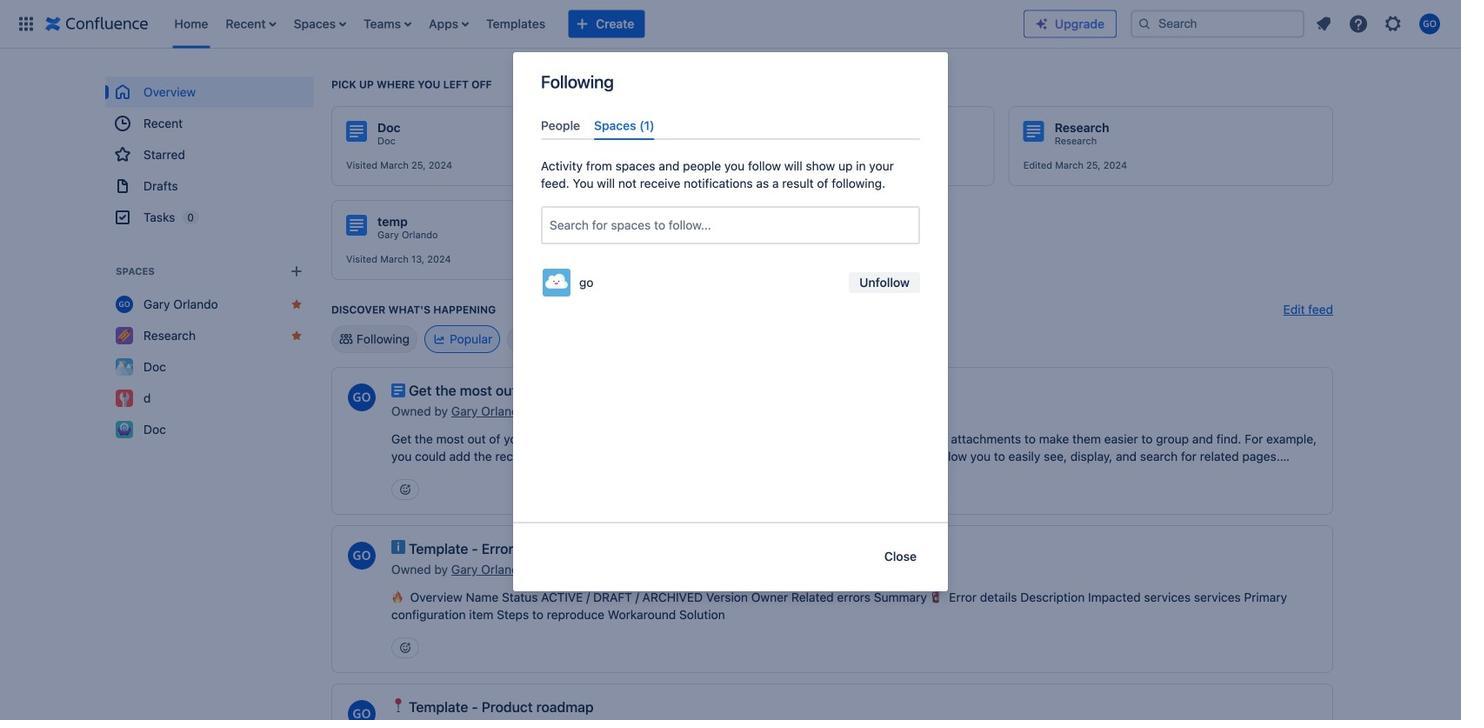 Task type: describe. For each thing, give the bounding box(es) containing it.
unstar this space image
[[290, 329, 304, 343]]

:round_pushpin: image
[[392, 699, 406, 713]]

global element
[[10, 0, 1024, 48]]

:round_pushpin: image
[[392, 699, 406, 713]]

1 horizontal spatial list
[[1309, 8, 1452, 40]]

settings icon image
[[1384, 13, 1405, 34]]

:information_source: image
[[392, 540, 406, 554]]

1 list item from the left
[[221, 0, 282, 48]]

premium image
[[1036, 17, 1049, 31]]



Task type: locate. For each thing, give the bounding box(es) containing it.
Search field
[[1131, 10, 1305, 38]]

None text field
[[550, 217, 553, 234]]

tab list
[[534, 111, 928, 140]]

0 horizontal spatial list item
[[221, 0, 282, 48]]

list
[[166, 0, 1024, 48], [1309, 8, 1452, 40]]

group
[[105, 77, 314, 233]]

unstar this space image
[[290, 298, 304, 312]]

2 list item from the left
[[359, 0, 417, 48]]

dialog
[[513, 52, 949, 592]]

banner
[[0, 0, 1462, 49]]

1 horizontal spatial list item
[[359, 0, 417, 48]]

None search field
[[1131, 10, 1305, 38]]

search image
[[1138, 17, 1152, 31]]

0 horizontal spatial list
[[166, 0, 1024, 48]]

confluence image
[[45, 13, 148, 34], [45, 13, 148, 34]]

list item
[[221, 0, 282, 48], [359, 0, 417, 48]]

:information_source: image
[[392, 540, 406, 554]]

create a space image
[[286, 261, 307, 282]]



Task type: vqa. For each thing, say whether or not it's contained in the screenshot.
sidebar element
no



